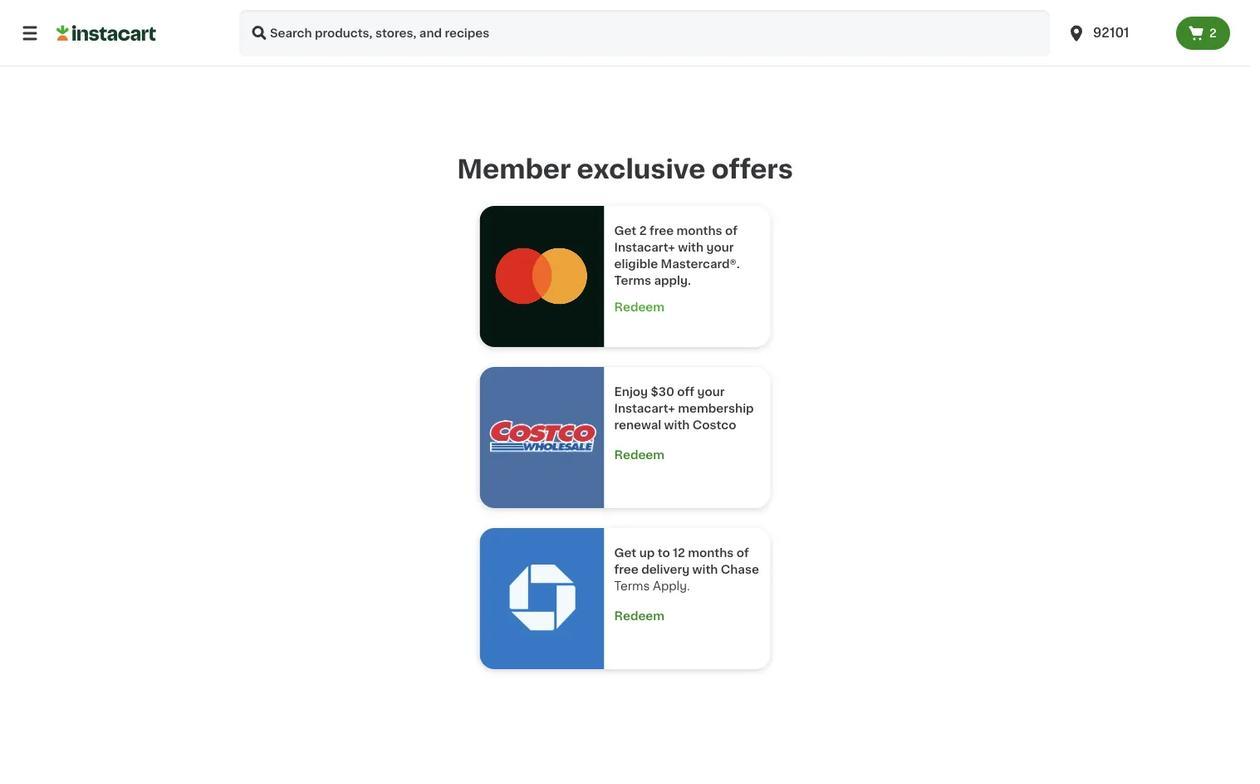 Task type: vqa. For each thing, say whether or not it's contained in the screenshot.
the right AND
yes



Task type: describe. For each thing, give the bounding box(es) containing it.
file
[[725, 0, 739, 5]]

with inside get 2 free months of instacart+ with your eligible mastercard®. terms apply.
[[678, 242, 704, 253]]

Search field
[[239, 10, 1050, 56]]

3 redeem button from the top
[[614, 447, 665, 464]]

apply. inside get 2 free months of instacart+ with your eligible mastercard®. terms apply.
[[654, 275, 691, 287]]

2 button
[[1176, 17, 1230, 50]]

get for get up to 12 months of free delivery with chase
[[614, 547, 637, 559]]

terms inside get 2 free months of instacart+ with your eligible mastercard®. terms apply.
[[614, 275, 651, 287]]

instacart+ inside get 2 free months of instacart+ with your eligible mastercard®. terms apply.
[[614, 242, 675, 253]]

1 any from the left
[[580, 0, 597, 5]]

chase
[[721, 564, 759, 576]]

92101
[[1093, 27, 1129, 39]]

fees,
[[231, 9, 253, 18]]

terms inside "terms apply."
[[614, 581, 650, 592]]

credit back excludes alcohol; see credit back terms.
[[386, 9, 627, 18]]

costco
[[693, 420, 736, 431]]

account.
[[941, 0, 982, 5]]

on
[[711, 0, 722, 5]]

add promo code
[[231, 50, 330, 61]]

redeem for first redeem button from the bottom
[[614, 611, 665, 622]]

of inside get up to 12 months of free delivery with chase
[[737, 547, 749, 559]]

get 2 free months of instacart+ with your eligible mastercard®. terms apply.
[[614, 225, 743, 287]]

enjoy $30 off your instacart+ membership renewal with costco
[[614, 386, 757, 431]]

add promo code button
[[231, 47, 330, 64]]

redeem for third redeem button from the bottom of the page
[[614, 449, 665, 461]]

and authorize us to charge any active payment method on file after your free trial. cancel any time in your account. other fees, taxes, and or tips may apply.
[[231, 0, 1013, 18]]

charge
[[545, 0, 577, 5]]

off
[[677, 386, 694, 398]]

member exclusive offers
[[457, 156, 793, 182]]

offers
[[712, 156, 793, 182]]

1 back from the left
[[419, 9, 441, 18]]

redeem for fifth redeem button from the bottom
[[614, 302, 665, 313]]

credit
[[544, 9, 571, 18]]

your inside get 2 free months of instacart+ with your eligible mastercard®. terms apply.
[[707, 242, 734, 253]]

of inside get 2 free months of instacart+ with your eligible mastercard®. terms apply.
[[725, 225, 738, 237]]

2 inside get 2 free months of instacart+ with your eligible mastercard®. terms apply.
[[639, 225, 647, 237]]

apply.
[[653, 581, 690, 592]]

code
[[300, 50, 330, 61]]

$30
[[651, 386, 674, 398]]

get for get 2 free months of instacart+ with your eligible mastercard®. terms apply.
[[614, 225, 637, 237]]

get up to 12 months of free delivery with chase
[[614, 547, 759, 576]]

delivery
[[641, 564, 690, 576]]

your
[[918, 0, 938, 5]]

credit back terms. link
[[544, 9, 627, 18]]

membership
[[678, 403, 754, 415]]

exclusive
[[577, 156, 706, 182]]

enjoy
[[614, 386, 648, 398]]

us
[[520, 0, 531, 5]]

1 92101 button from the left
[[1057, 10, 1176, 56]]

after
[[741, 0, 763, 5]]

1 vertical spatial and
[[285, 9, 302, 18]]



Task type: locate. For each thing, give the bounding box(es) containing it.
get inside get 2 free months of instacart+ with your eligible mastercard®. terms apply.
[[614, 225, 637, 237]]

with up mastercard®. on the right of page
[[678, 242, 704, 253]]

2 vertical spatial your
[[697, 386, 725, 398]]

0 horizontal spatial to
[[534, 0, 543, 5]]

apply.
[[358, 9, 386, 18], [654, 275, 691, 287]]

free up 'eligible'
[[650, 225, 674, 237]]

to inside and authorize us to charge any active payment method on file after your free trial. cancel any time in your account. other fees, taxes, and or tips may apply.
[[534, 0, 543, 5]]

5 redeem button from the top
[[614, 608, 665, 625]]

any left time
[[866, 0, 883, 5]]

2 inside button
[[1210, 27, 1217, 39]]

promo
[[258, 50, 297, 61]]

up
[[639, 547, 655, 559]]

months inside get up to 12 months of free delivery with chase
[[688, 547, 734, 559]]

free inside get 2 free months of instacart+ with your eligible mastercard®. terms apply.
[[650, 225, 674, 237]]

of up chase
[[737, 547, 749, 559]]

other
[[984, 0, 1011, 5]]

get
[[614, 225, 637, 237], [614, 547, 637, 559]]

terms
[[614, 275, 651, 287], [614, 581, 650, 592]]

2
[[1210, 27, 1217, 39], [639, 225, 647, 237]]

instacart+
[[614, 242, 675, 253], [614, 403, 675, 415]]

2 any from the left
[[866, 0, 883, 5]]

redeem down apply.
[[614, 611, 665, 622]]

method
[[673, 0, 708, 5]]

0 horizontal spatial apply.
[[358, 9, 386, 18]]

0 vertical spatial your
[[765, 0, 786, 5]]

your
[[765, 0, 786, 5], [707, 242, 734, 253], [697, 386, 725, 398]]

1 vertical spatial of
[[737, 547, 749, 559]]

of up mastercard®. on the right of page
[[725, 225, 738, 237]]

free left "trial."
[[788, 0, 807, 5]]

redeem down 'renewal'
[[614, 449, 665, 461]]

12
[[673, 547, 685, 559]]

renewal
[[614, 420, 661, 431]]

with
[[678, 242, 704, 253], [664, 420, 690, 431], [692, 564, 718, 576]]

0 horizontal spatial free
[[614, 564, 639, 576]]

1 horizontal spatial back
[[573, 9, 596, 18]]

0 horizontal spatial any
[[580, 0, 597, 5]]

with left chase
[[692, 564, 718, 576]]

member
[[457, 156, 571, 182]]

2 instacart+ from the top
[[614, 403, 675, 415]]

1 redeem button from the top
[[614, 299, 760, 316]]

alcohol;
[[487, 9, 523, 18]]

0 vertical spatial get
[[614, 225, 637, 237]]

with inside get up to 12 months of free delivery with chase
[[692, 564, 718, 576]]

active
[[599, 0, 627, 5]]

0 vertical spatial instacart+
[[614, 242, 675, 253]]

of
[[725, 225, 738, 237], [737, 547, 749, 559]]

any
[[580, 0, 597, 5], [866, 0, 883, 5]]

2 redeem from the top
[[614, 449, 665, 461]]

redeem button
[[614, 299, 760, 316], [614, 437, 760, 464], [614, 447, 665, 464], [614, 598, 760, 625], [614, 608, 665, 625]]

back
[[419, 9, 441, 18], [573, 9, 596, 18]]

1 vertical spatial 2
[[639, 225, 647, 237]]

back down charge
[[573, 9, 596, 18]]

2 92101 button from the left
[[1067, 10, 1166, 56]]

months up mastercard®. on the right of page
[[677, 225, 722, 237]]

92101 button
[[1057, 10, 1176, 56], [1067, 10, 1166, 56]]

1 horizontal spatial 2
[[1210, 27, 1217, 39]]

1 get from the top
[[614, 225, 637, 237]]

2 vertical spatial redeem
[[614, 611, 665, 622]]

1 vertical spatial instacart+
[[614, 403, 675, 415]]

your right after
[[765, 0, 786, 5]]

free inside and authorize us to charge any active payment method on file after your free trial. cancel any time in your account. other fees, taxes, and or tips may apply.
[[788, 0, 807, 5]]

1 instacart+ from the top
[[614, 242, 675, 253]]

1 horizontal spatial apply.
[[654, 275, 691, 287]]

3 redeem from the top
[[614, 611, 665, 622]]

trial.
[[809, 0, 829, 5]]

1 horizontal spatial any
[[866, 0, 883, 5]]

mastercard®.
[[661, 258, 740, 270]]

0 vertical spatial with
[[678, 242, 704, 253]]

0 vertical spatial and
[[456, 0, 473, 5]]

0 vertical spatial 2
[[1210, 27, 1217, 39]]

0 horizontal spatial back
[[419, 9, 441, 18]]

free
[[788, 0, 807, 5], [650, 225, 674, 237], [614, 564, 639, 576]]

or
[[304, 9, 314, 18]]

1 vertical spatial get
[[614, 547, 637, 559]]

and left 'or' at the left top of page
[[285, 9, 302, 18]]

instacart logo image
[[56, 23, 156, 43]]

0 vertical spatial to
[[534, 0, 543, 5]]

free left delivery
[[614, 564, 639, 576]]

and up excludes
[[456, 0, 473, 5]]

authorize
[[475, 0, 518, 5]]

see
[[525, 9, 542, 18]]

2 vertical spatial free
[[614, 564, 639, 576]]

with down off
[[664, 420, 690, 431]]

terms.
[[598, 9, 627, 18]]

1 horizontal spatial to
[[658, 547, 670, 559]]

2 terms from the top
[[614, 581, 650, 592]]

0 vertical spatial redeem
[[614, 302, 665, 313]]

credit
[[388, 9, 417, 18]]

1 vertical spatial to
[[658, 547, 670, 559]]

may
[[336, 9, 355, 18]]

tips
[[316, 9, 333, 18]]

2 redeem button from the top
[[614, 437, 760, 464]]

0 vertical spatial of
[[725, 225, 738, 237]]

instacart+ up 'eligible'
[[614, 242, 675, 253]]

get up 'eligible'
[[614, 225, 637, 237]]

in
[[908, 0, 916, 5]]

get inside get up to 12 months of free delivery with chase
[[614, 547, 637, 559]]

months inside get 2 free months of instacart+ with your eligible mastercard®. terms apply.
[[677, 225, 722, 237]]

apply. inside and authorize us to charge any active payment method on file after your free trial. cancel any time in your account. other fees, taxes, and or tips may apply.
[[358, 9, 386, 18]]

1 vertical spatial months
[[688, 547, 734, 559]]

taxes,
[[255, 9, 282, 18]]

instacart+ inside enjoy $30 off your instacart+ membership renewal with costco
[[614, 403, 675, 415]]

1 vertical spatial with
[[664, 420, 690, 431]]

terms down up
[[614, 581, 650, 592]]

None search field
[[239, 10, 1050, 56]]

to inside get up to 12 months of free delivery with chase
[[658, 547, 670, 559]]

add
[[231, 50, 255, 61]]

eligible
[[614, 258, 658, 270]]

2 back from the left
[[573, 9, 596, 18]]

your inside and authorize us to charge any active payment method on file after your free trial. cancel any time in your account. other fees, taxes, and or tips may apply.
[[765, 0, 786, 5]]

0 vertical spatial apply.
[[358, 9, 386, 18]]

payment
[[629, 0, 670, 5]]

0 vertical spatial months
[[677, 225, 722, 237]]

and
[[456, 0, 473, 5], [285, 9, 302, 18]]

4 redeem button from the top
[[614, 598, 760, 625]]

terms apply.
[[614, 564, 762, 592]]

months right 12
[[688, 547, 734, 559]]

your inside enjoy $30 off your instacart+ membership renewal with costco
[[697, 386, 725, 398]]

to left 12
[[658, 547, 670, 559]]

your up membership
[[697, 386, 725, 398]]

2 horizontal spatial free
[[788, 0, 807, 5]]

1 redeem from the top
[[614, 302, 665, 313]]

1 horizontal spatial free
[[650, 225, 674, 237]]

redeem down 'eligible'
[[614, 302, 665, 313]]

1 terms from the top
[[614, 275, 651, 287]]

1 vertical spatial apply.
[[654, 275, 691, 287]]

excludes
[[444, 9, 485, 18]]

redeem
[[614, 302, 665, 313], [614, 449, 665, 461], [614, 611, 665, 622]]

back right credit
[[419, 9, 441, 18]]

0 vertical spatial free
[[788, 0, 807, 5]]

time
[[885, 0, 905, 5]]

terms down 'eligible'
[[614, 275, 651, 287]]

cancel
[[831, 0, 863, 5]]

2 get from the top
[[614, 547, 637, 559]]

any up credit back terms. link
[[580, 0, 597, 5]]

instacart+ up 'renewal'
[[614, 403, 675, 415]]

months
[[677, 225, 722, 237], [688, 547, 734, 559]]

free inside get up to 12 months of free delivery with chase
[[614, 564, 639, 576]]

1 vertical spatial terms
[[614, 581, 650, 592]]

with inside enjoy $30 off your instacart+ membership renewal with costco
[[664, 420, 690, 431]]

get left up
[[614, 547, 637, 559]]

1 vertical spatial redeem
[[614, 449, 665, 461]]

1 vertical spatial free
[[650, 225, 674, 237]]

1 vertical spatial your
[[707, 242, 734, 253]]

to up see
[[534, 0, 543, 5]]

0 vertical spatial terms
[[614, 275, 651, 287]]

2 vertical spatial with
[[692, 564, 718, 576]]

apply. right may
[[358, 9, 386, 18]]

1 horizontal spatial and
[[456, 0, 473, 5]]

apply. down mastercard®. on the right of page
[[654, 275, 691, 287]]

to
[[534, 0, 543, 5], [658, 547, 670, 559]]

0 horizontal spatial 2
[[639, 225, 647, 237]]

your up mastercard®. on the right of page
[[707, 242, 734, 253]]

0 horizontal spatial and
[[285, 9, 302, 18]]



